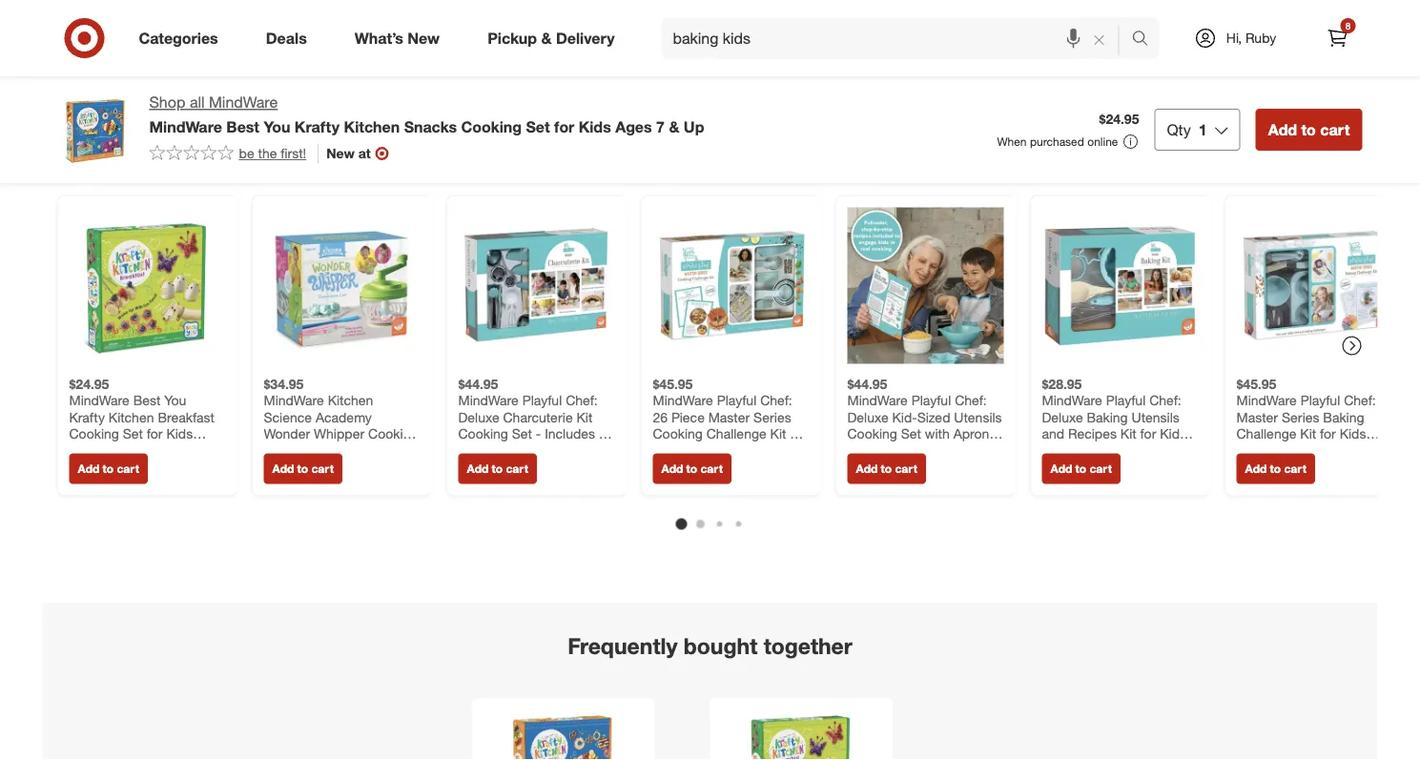 Task type: describe. For each thing, give the bounding box(es) containing it.
for inside $44.95 mindware playful chef: deluxe charcuterie kit cooking set - includes 25 kid-safe kitchen utensils for ages 5 & up
[[458, 459, 474, 476]]

pickup & delivery
[[488, 29, 615, 47]]

cooking for $44.95 mindware playful chef: deluxe charcuterie kit cooking set - includes 25 kid-safe kitchen utensils for ages 5 & up
[[458, 426, 508, 442]]

chef: for baking
[[1344, 392, 1377, 409]]

cart for $24.95 mindware best you krafty kitchen breakfast cooking set for kids ages 7 & up
[[117, 462, 139, 476]]

add to cart for $45.95 mindware playful chef: master series baking challenge kit for kids ages 8 & up – 26 utensils with 3 baking challenges
[[1246, 462, 1307, 476]]

to for $44.95 mindware playful chef: deluxe kid-sized utensils cooking set with apron for kids – ages 4 & up – 23 piece set
[[881, 462, 892, 476]]

image of mindware best you krafty kitchen snacks cooking set for kids ages 7 & up image
[[58, 92, 134, 168]]

add to cart button for $34.95 mindware kitchen science academy wonder whipper cooking set for kids ages 6 & up
[[264, 454, 342, 484]]

chef: for kit
[[566, 392, 598, 409]]

– inside $45.95 mindware playful chef: master series baking challenge kit for kids ages 8 & up – 26 utensils with 3 baking challenges
[[1313, 442, 1321, 459]]

challenges
[[1321, 459, 1388, 476]]

23
[[848, 459, 863, 476]]

– left and
[[986, 442, 994, 459]]

25
[[599, 426, 614, 442]]

kit inside $44.95 mindware playful chef: deluxe charcuterie kit cooking set - includes 25 kid-safe kitchen utensils for ages 5 & up
[[577, 409, 593, 426]]

add for $24.95 mindware best you krafty kitchen breakfast cooking set for kids ages 7 & up
[[78, 462, 99, 476]]

deluxe for set
[[458, 409, 500, 426]]

mindware playful chef: master series baking challenge kit for kids  ages 8 & up – 26 utensils with 3 baking challenges image
[[1237, 208, 1394, 364]]

up inside $24.95 mindware best you krafty kitchen breakfast cooking set for kids ages 7 & up
[[126, 442, 144, 459]]

7 inside shop all mindware mindware best you krafty kitchen snacks cooking set for kids ages 7 & up
[[656, 117, 665, 136]]

ages inside $24.95 mindware best you krafty kitchen breakfast cooking set for kids ages 7 & up
[[69, 442, 100, 459]]

-
[[536, 426, 541, 442]]

$44.95 for $44.95 mindware playful chef: deluxe kid-sized utensils cooking set with apron for kids – ages 4 & up – 23 piece set
[[848, 376, 888, 392]]

science
[[264, 409, 312, 426]]

16
[[1130, 442, 1145, 459]]

1 vertical spatial mindware best you krafty kitchen breakfast cooking set for kids ages 7 & up image
[[737, 703, 866, 760]]

8 inside 8 link
[[1346, 20, 1351, 31]]

mindware best you krafty kitchen snacks cooking set for kids ages 7 & up image
[[499, 703, 628, 760]]

to for $28.95 mindware playful chef: deluxe baking utensils and recipes kit for kids – ages 4 & up –  16 utensils & 5 healthy recipes
[[1076, 462, 1087, 476]]

pickup
[[488, 29, 537, 47]]

hi,
[[1227, 30, 1242, 46]]

5 inside $28.95 mindware playful chef: deluxe baking utensils and recipes kit for kids – ages 4 & up –  16 utensils & 5 healthy recipes
[[1055, 459, 1062, 476]]

shop
[[149, 93, 186, 112]]

add to cart for $44.95 mindware playful chef: deluxe charcuterie kit cooking set - includes 25 kid-safe kitchen utensils for ages 5 & up
[[467, 462, 528, 476]]

$44.95 mindware playful chef: deluxe kid-sized utensils cooking set with apron for kids – ages 4 & up – 23 piece set
[[848, 376, 1002, 476]]

krafty inside shop all mindware mindware best you krafty kitchen snacks cooking set for kids ages 7 & up
[[295, 117, 340, 136]]

$34.95
[[264, 376, 304, 392]]

new at
[[327, 145, 371, 162]]

$45.95 for $45.95 mindware playful chef: master series baking challenge kit for kids ages 8 & up – 26 utensils with 3 baking challenges
[[1237, 376, 1277, 392]]

add to cart button for $24.95 mindware best you krafty kitchen breakfast cooking set for kids ages 7 & up
[[69, 454, 148, 484]]

kids inside $28.95 mindware playful chef: deluxe baking utensils and recipes kit for kids – ages 4 & up –  16 utensils & 5 healthy recipes
[[1160, 426, 1187, 442]]

mindware right all
[[209, 93, 278, 112]]

0 vertical spatial new
[[408, 29, 440, 47]]

add to cart button for $45.95 mindware playful chef: master series baking challenge kit for kids ages 8 & up – 26 utensils with 3 baking challenges
[[1237, 454, 1316, 484]]

series
[[1282, 409, 1320, 426]]

mindware for $34.95 mindware kitchen science academy wonder whipper cooking set for kids ages 6 & up
[[264, 392, 324, 409]]

academy
[[316, 409, 372, 426]]

mindware playful chef: 26 piece master series cooking challenge kit – includes 22 kitchen tools, 1 apron and 3 recipes – ages 8+ image
[[653, 208, 810, 364]]

what's new
[[355, 29, 440, 47]]

frequently
[[568, 633, 678, 660]]

& inside $34.95 mindware kitchen science academy wonder whipper cooking set for kids ages 6 & up
[[383, 442, 391, 459]]

utensils inside $44.95 mindware playful chef: deluxe kid-sized utensils cooking set with apron for kids – ages 4 & up – 23 piece set
[[954, 409, 1002, 426]]

– right 23
[[898, 442, 906, 459]]

the
[[258, 145, 277, 162]]

mindware playful chef: deluxe charcuterie kit cooking set - includes 25 kid-safe kitchen utensils for ages 5 & up image
[[458, 208, 615, 364]]

utensils inside $44.95 mindware playful chef: deluxe charcuterie kit cooking set - includes 25 kid-safe kitchen utensils for ages 5 & up
[[563, 442, 611, 459]]

deals link
[[250, 17, 331, 59]]

set for $44.95 mindware playful chef: deluxe charcuterie kit cooking set - includes 25 kid-safe kitchen utensils for ages 5 & up
[[512, 426, 532, 442]]

when purchased online
[[997, 135, 1119, 149]]

$45.95 link
[[653, 208, 810, 442]]

$24.95 mindware best you krafty kitchen breakfast cooking set for kids ages 7 & up
[[69, 376, 215, 459]]

together
[[764, 633, 853, 660]]

$45.95 for $45.95
[[653, 376, 693, 392]]

kitchen inside $44.95 mindware playful chef: deluxe charcuterie kit cooking set - includes 25 kid-safe kitchen utensils for ages 5 & up
[[514, 442, 560, 459]]

mindware playful chef: deluxe kid-sized utensils cooking set with apron for kids – ages 4 & up – 23 piece set image
[[848, 208, 1004, 364]]

what's
[[355, 29, 404, 47]]

5 inside $44.95 mindware playful chef: deluxe charcuterie kit cooking set - includes 25 kid-safe kitchen utensils for ages 5 & up
[[512, 459, 520, 476]]

8 link
[[1317, 17, 1359, 59]]

7 inside $24.95 mindware best you krafty kitchen breakfast cooking set for kids ages 7 & up
[[103, 442, 111, 459]]

4 inside $28.95 mindware playful chef: deluxe baking utensils and recipes kit for kids – ages 4 & up –  16 utensils & 5 healthy recipes
[[1076, 442, 1084, 459]]

3
[[1265, 459, 1273, 476]]

mindware for $44.95 mindware playful chef: deluxe kid-sized utensils cooking set with apron for kids – ages 4 & up – 23 piece set
[[848, 392, 908, 409]]

first!
[[281, 145, 307, 162]]

$28.95 mindware playful chef: deluxe baking utensils and recipes kit for kids – ages 4 & up –  16 utensils & 5 healthy recipes
[[1042, 376, 1199, 476]]

when
[[997, 135, 1027, 149]]

& inside $24.95 mindware best you krafty kitchen breakfast cooking set for kids ages 7 & up
[[114, 442, 123, 459]]

and
[[1042, 426, 1065, 442]]

8 inside $45.95 mindware playful chef: master series baking challenge kit for kids ages 8 & up – 26 utensils with 3 baking challenges
[[1271, 442, 1279, 459]]

set for $24.95 mindware best you krafty kitchen breakfast cooking set for kids ages 7 & up
[[123, 426, 143, 442]]

categories
[[139, 29, 218, 47]]

playful for series
[[1301, 392, 1341, 409]]

set
[[903, 459, 921, 476]]

cooking for $24.95 mindware best you krafty kitchen breakfast cooking set for kids ages 7 & up
[[69, 426, 119, 442]]

frequently bought together
[[568, 633, 853, 660]]

kit inside $45.95 mindware playful chef: master series baking challenge kit for kids ages 8 & up – 26 utensils with 3 baking challenges
[[1301, 426, 1317, 442]]

kids inside shop all mindware mindware best you krafty kitchen snacks cooking set for kids ages 7 & up
[[579, 117, 611, 136]]

up inside $44.95 mindware playful chef: deluxe kid-sized utensils cooking set with apron for kids – ages 4 & up – 23 piece set
[[967, 442, 982, 459]]

all
[[190, 93, 205, 112]]

kitchen inside $24.95 mindware best you krafty kitchen breakfast cooking set for kids ages 7 & up
[[109, 409, 154, 426]]

mindware for $28.95 mindware playful chef: deluxe baking utensils and recipes kit for kids – ages 4 & up –  16 utensils & 5 healthy recipes
[[1042, 392, 1103, 409]]

whipper
[[314, 426, 365, 442]]

piece
[[866, 459, 899, 476]]

playful for baking
[[1106, 392, 1146, 409]]

set inside shop all mindware mindware best you krafty kitchen snacks cooking set for kids ages 7 & up
[[526, 117, 550, 136]]

1
[[1199, 120, 1208, 139]]

healthy
[[1066, 459, 1111, 476]]

what's new link
[[338, 17, 464, 59]]

ages inside $45.95 mindware playful chef: master series baking challenge kit for kids ages 8 & up – 26 utensils with 3 baking challenges
[[1237, 442, 1267, 459]]

add to cart for $24.95 mindware best you krafty kitchen breakfast cooking set for kids ages 7 & up
[[78, 462, 139, 476]]

add to cart button for $28.95 mindware playful chef: deluxe baking utensils and recipes kit for kids – ages 4 & up –  16 utensils & 5 healthy recipes
[[1042, 454, 1121, 484]]

safe
[[483, 442, 510, 459]]

apron
[[954, 426, 990, 442]]

cart for $44.95 mindware playful chef: deluxe kid-sized utensils cooking set with apron for kids – ages 4 & up – 23 piece set
[[895, 462, 918, 476]]

ages inside $28.95 mindware playful chef: deluxe baking utensils and recipes kit for kids – ages 4 & up –  16 utensils & 5 healthy recipes
[[1042, 442, 1073, 459]]

kid- inside $44.95 mindware playful chef: deluxe kid-sized utensils cooking set with apron for kids – ages 4 & up – 23 piece set
[[893, 409, 918, 426]]

delivery
[[556, 29, 615, 47]]



Task type: locate. For each thing, give the bounding box(es) containing it.
mindware inside $34.95 mindware kitchen science academy wonder whipper cooking set for kids ages 6 & up
[[264, 392, 324, 409]]

2 playful from the left
[[912, 392, 951, 409]]

$44.95 mindware playful chef: deluxe charcuterie kit cooking set - includes 25 kid-safe kitchen utensils for ages 5 & up
[[458, 376, 614, 476]]

up inside $44.95 mindware playful chef: deluxe charcuterie kit cooking set - includes 25 kid-safe kitchen utensils for ages 5 & up
[[535, 459, 553, 476]]

chef: left master
[[1150, 392, 1182, 409]]

– left 16
[[1119, 442, 1127, 459]]

mindware up challenge
[[1237, 392, 1297, 409]]

3 deluxe from the left
[[1042, 409, 1084, 426]]

kitchen inside shop all mindware mindware best you krafty kitchen snacks cooking set for kids ages 7 & up
[[344, 117, 400, 136]]

you
[[264, 117, 290, 136], [164, 392, 186, 409]]

kids inside $24.95 mindware best you krafty kitchen breakfast cooking set for kids ages 7 & up
[[166, 426, 193, 442]]

set left breakfast
[[123, 426, 143, 442]]

search
[[1123, 31, 1169, 49]]

ages inside $34.95 mindware kitchen science academy wonder whipper cooking set for kids ages 6 & up
[[338, 442, 368, 459]]

add for $44.95 mindware playful chef: deluxe kid-sized utensils cooking set with apron for kids – ages 4 & up – 23 piece set
[[856, 462, 878, 476]]

kitchen up at
[[344, 117, 400, 136]]

playful up 16
[[1106, 392, 1146, 409]]

0 horizontal spatial $24.95
[[69, 376, 109, 392]]

utensils right 16
[[1149, 442, 1197, 459]]

kids inside $44.95 mindware playful chef: deluxe kid-sized utensils cooking set with apron for kids – ages 4 & up – 23 piece set
[[867, 442, 894, 459]]

deluxe for cooking
[[848, 409, 889, 426]]

set down pickup & delivery
[[526, 117, 550, 136]]

$44.95 inside $44.95 mindware playful chef: deluxe charcuterie kit cooking set - includes 25 kid-safe kitchen utensils for ages 5 & up
[[458, 376, 498, 392]]

new left at
[[327, 145, 355, 162]]

2 $45.95 from the left
[[1237, 376, 1277, 392]]

chef: for utensils
[[1150, 392, 1182, 409]]

set down science
[[264, 442, 284, 459]]

up inside $28.95 mindware playful chef: deluxe baking utensils and recipes kit for kids – ages 4 & up –  16 utensils & 5 healthy recipes
[[1100, 442, 1115, 459]]

add for $34.95 mindware kitchen science academy wonder whipper cooking set for kids ages 6 & up
[[272, 462, 294, 476]]

mindware
[[209, 93, 278, 112], [149, 117, 222, 136], [69, 392, 130, 409], [264, 392, 324, 409], [458, 392, 519, 409], [848, 392, 908, 409], [1042, 392, 1103, 409], [1237, 392, 1297, 409]]

1 vertical spatial recipes
[[1115, 459, 1163, 476]]

for
[[554, 117, 575, 136], [147, 426, 163, 442], [1141, 426, 1157, 442], [1321, 426, 1337, 442], [288, 442, 304, 459], [848, 442, 864, 459], [458, 459, 474, 476]]

2 up from the left
[[1100, 442, 1115, 459]]

add to cart button for $44.95 mindware playful chef: deluxe kid-sized utensils cooking set with apron for kids – ages 4 & up – 23 piece set
[[848, 454, 926, 484]]

1 playful from the left
[[523, 392, 562, 409]]

7
[[656, 117, 665, 136], [103, 442, 111, 459]]

mindware playful chef: deluxe baking utensils and recipes kit for kids – ages 4 & up –  16 utensils & 5 healthy recipes image
[[1042, 208, 1199, 364]]

0 vertical spatial 8
[[1346, 20, 1351, 31]]

add for $28.95 mindware playful chef: deluxe baking utensils and recipes kit for kids – ages 4 & up –  16 utensils & 5 healthy recipes
[[1051, 462, 1073, 476]]

1 horizontal spatial best
[[226, 117, 259, 136]]

deluxe up safe in the left bottom of the page
[[458, 409, 500, 426]]

1 horizontal spatial 8
[[1346, 20, 1351, 31]]

1 horizontal spatial kit
[[1121, 426, 1137, 442]]

0 vertical spatial best
[[226, 117, 259, 136]]

mindware left sized
[[848, 392, 908, 409]]

add for $44.95 mindware playful chef: deluxe charcuterie kit cooking set - includes 25 kid-safe kitchen utensils for ages 5 & up
[[467, 462, 489, 476]]

cart for $45.95 mindware playful chef: master series baking challenge kit for kids ages 8 & up – 26 utensils with 3 baking challenges
[[1285, 462, 1307, 476]]

26
[[1325, 442, 1340, 459]]

1 vertical spatial you
[[164, 392, 186, 409]]

charcuterie
[[503, 409, 573, 426]]

1 vertical spatial krafty
[[69, 409, 105, 426]]

baking right 3
[[1277, 459, 1318, 476]]

up left 26
[[1294, 442, 1310, 459]]

recipes right healthy
[[1115, 459, 1163, 476]]

to for $34.95 mindware kitchen science academy wonder whipper cooking set for kids ages 6 & up
[[297, 462, 308, 476]]

kitchen inside $34.95 mindware kitchen science academy wonder whipper cooking set for kids ages 6 & up
[[328, 392, 373, 409]]

cooking for $34.95 mindware kitchen science academy wonder whipper cooking set for kids ages 6 & up
[[368, 426, 418, 442]]

1 4 from the left
[[943, 442, 951, 459]]

4 right and
[[1076, 442, 1084, 459]]

set inside $44.95 mindware playful chef: deluxe kid-sized utensils cooking set with apron for kids – ages 4 & up – 23 piece set
[[901, 426, 922, 442]]

kit left 25
[[577, 409, 593, 426]]

up inside $45.95 mindware playful chef: master series baking challenge kit for kids ages 8 & up – 26 utensils with 3 baking challenges
[[1294, 442, 1310, 459]]

set for $34.95 mindware kitchen science academy wonder whipper cooking set for kids ages 6 & up
[[264, 442, 284, 459]]

utensils up 16
[[1132, 409, 1180, 426]]

0 horizontal spatial 4
[[943, 442, 951, 459]]

add to cart for $44.95 mindware playful chef: deluxe kid-sized utensils cooking set with apron for kids – ages 4 & up – 23 piece set
[[856, 462, 918, 476]]

for inside $45.95 mindware playful chef: master series baking challenge kit for kids ages 8 & up – 26 utensils with 3 baking challenges
[[1321, 426, 1337, 442]]

cooking
[[461, 117, 522, 136], [69, 426, 119, 442], [368, 426, 418, 442], [458, 426, 508, 442], [848, 426, 898, 442]]

best inside $24.95 mindware best you krafty kitchen breakfast cooking set for kids ages 7 & up
[[133, 392, 161, 409]]

$45.95 mindware playful chef: master series baking challenge kit for kids ages 8 & up – 26 utensils with 3 baking challenges
[[1237, 376, 1392, 476]]

$24.95 for $24.95 mindware best you krafty kitchen breakfast cooking set for kids ages 7 & up
[[69, 376, 109, 392]]

4 left apron
[[943, 442, 951, 459]]

1 horizontal spatial krafty
[[295, 117, 340, 136]]

cooking right "whipper"
[[368, 426, 418, 442]]

2 horizontal spatial up
[[1294, 442, 1310, 459]]

0 horizontal spatial 8
[[1271, 442, 1279, 459]]

0 vertical spatial $24.95
[[1100, 111, 1140, 128]]

up left 16
[[1100, 442, 1115, 459]]

kitchen
[[344, 117, 400, 136], [328, 392, 373, 409], [109, 409, 154, 426], [514, 442, 560, 459]]

mindware inside $44.95 mindware playful chef: deluxe kid-sized utensils cooking set with apron for kids – ages 4 & up – 23 piece set
[[848, 392, 908, 409]]

5
[[512, 459, 520, 476], [1055, 459, 1062, 476]]

0 horizontal spatial $45.95
[[653, 376, 693, 392]]

add to cart for $28.95 mindware playful chef: deluxe baking utensils and recipes kit for kids – ages 4 & up –  16 utensils & 5 healthy recipes
[[1051, 462, 1112, 476]]

deluxe
[[458, 409, 500, 426], [848, 409, 889, 426], [1042, 409, 1084, 426]]

cooking left breakfast
[[69, 426, 119, 442]]

new
[[408, 29, 440, 47], [327, 145, 355, 162]]

1 up from the left
[[967, 442, 982, 459]]

cooking right snacks
[[461, 117, 522, 136]]

0 horizontal spatial baking
[[1087, 409, 1128, 426]]

up inside $34.95 mindware kitchen science academy wonder whipper cooking set for kids ages 6 & up
[[395, 442, 412, 459]]

best inside shop all mindware mindware best you krafty kitchen snacks cooking set for kids ages 7 & up
[[226, 117, 259, 136]]

add for $45.95 mindware playful chef: master series baking challenge kit for kids ages 8 & up – 26 utensils with 3 baking challenges
[[1246, 462, 1267, 476]]

mindware for $24.95 mindware best you krafty kitchen breakfast cooking set for kids ages 7 & up
[[69, 392, 130, 409]]

add
[[1269, 120, 1298, 139], [78, 462, 99, 476], [272, 462, 294, 476], [467, 462, 489, 476], [662, 462, 683, 476], [856, 462, 878, 476], [1051, 462, 1073, 476], [1246, 462, 1267, 476]]

recipes
[[1069, 426, 1117, 442], [1115, 459, 1163, 476]]

$34.95 mindware kitchen science academy wonder whipper cooking set for kids ages 6 & up
[[264, 376, 418, 459]]

1 5 from the left
[[512, 459, 520, 476]]

categories link
[[123, 17, 242, 59]]

0 horizontal spatial $44.95
[[458, 376, 498, 392]]

$44.95 for $44.95 mindware playful chef: deluxe charcuterie kit cooking set - includes 25 kid-safe kitchen utensils for ages 5 & up
[[458, 376, 498, 392]]

shop all mindware mindware best you krafty kitchen snacks cooking set for kids ages 7 & up
[[149, 93, 705, 136]]

1 horizontal spatial $45.95
[[1237, 376, 1277, 392]]

mindware up and
[[1042, 392, 1103, 409]]

cooking left -
[[458, 426, 508, 442]]

1 vertical spatial $24.95
[[69, 376, 109, 392]]

1 chef: from the left
[[566, 392, 598, 409]]

0 horizontal spatial kit
[[577, 409, 593, 426]]

0 vertical spatial with
[[925, 426, 950, 442]]

kit inside $28.95 mindware playful chef: deluxe baking utensils and recipes kit for kids – ages 4 & up –  16 utensils & 5 healthy recipes
[[1121, 426, 1137, 442]]

$44.95 inside $44.95 mindware playful chef: deluxe kid-sized utensils cooking set with apron for kids – ages 4 & up – 23 piece set
[[848, 376, 888, 392]]

utensils right -
[[563, 442, 611, 459]]

1 vertical spatial best
[[133, 392, 161, 409]]

1 vertical spatial 8
[[1271, 442, 1279, 459]]

0 vertical spatial mindware best you krafty kitchen breakfast cooking set for kids ages 7 & up image
[[69, 208, 226, 364]]

& inside shop all mindware mindware best you krafty kitchen snacks cooking set for kids ages 7 & up
[[669, 117, 680, 136]]

0 horizontal spatial mindware best you krafty kitchen breakfast cooking set for kids ages 7 & up image
[[69, 208, 226, 364]]

krafty
[[295, 117, 340, 136], [69, 409, 105, 426]]

playful inside $28.95 mindware playful chef: deluxe baking utensils and recipes kit for kids – ages 4 & up –  16 utensils & 5 healthy recipes
[[1106, 392, 1146, 409]]

set
[[526, 117, 550, 136], [123, 426, 143, 442], [512, 426, 532, 442], [901, 426, 922, 442], [264, 442, 284, 459]]

– left 26
[[1313, 442, 1321, 459]]

& inside $44.95 mindware playful chef: deluxe kid-sized utensils cooking set with apron for kids – ages 4 & up – 23 piece set
[[954, 442, 963, 459]]

2 4 from the left
[[1076, 442, 1084, 459]]

mindware for $44.95 mindware playful chef: deluxe charcuterie kit cooking set - includes 25 kid-safe kitchen utensils for ages 5 & up
[[458, 392, 519, 409]]

0 horizontal spatial 5
[[512, 459, 520, 476]]

0 horizontal spatial you
[[164, 392, 186, 409]]

kid-
[[893, 409, 918, 426], [458, 442, 483, 459]]

4 inside $44.95 mindware playful chef: deluxe kid-sized utensils cooking set with apron for kids – ages 4 & up – 23 piece set
[[943, 442, 951, 459]]

you inside $24.95 mindware best you krafty kitchen breakfast cooking set for kids ages 7 & up
[[164, 392, 186, 409]]

deluxe inside $44.95 mindware playful chef: deluxe charcuterie kit cooking set - includes 25 kid-safe kitchen utensils for ages 5 & up
[[458, 409, 500, 426]]

playful inside $44.95 mindware playful chef: deluxe charcuterie kit cooking set - includes 25 kid-safe kitchen utensils for ages 5 & up
[[523, 392, 562, 409]]

cart for $34.95 mindware kitchen science academy wonder whipper cooking set for kids ages 6 & up
[[311, 462, 334, 476]]

kitchen left breakfast
[[109, 409, 154, 426]]

chef: inside $28.95 mindware playful chef: deluxe baking utensils and recipes kit for kids – ages 4 & up –  16 utensils & 5 healthy recipes
[[1150, 392, 1182, 409]]

for inside $28.95 mindware playful chef: deluxe baking utensils and recipes kit for kids – ages 4 & up –  16 utensils & 5 healthy recipes
[[1141, 426, 1157, 442]]

baking up 26
[[1324, 409, 1365, 426]]

be the first!
[[239, 145, 307, 162]]

playful
[[523, 392, 562, 409], [912, 392, 951, 409], [1106, 392, 1146, 409], [1301, 392, 1341, 409]]

0 vertical spatial kid-
[[893, 409, 918, 426]]

set up set
[[901, 426, 922, 442]]

3 up from the left
[[1294, 442, 1310, 459]]

0 horizontal spatial 7
[[103, 442, 111, 459]]

1 vertical spatial 7
[[103, 442, 111, 459]]

1 horizontal spatial you
[[264, 117, 290, 136]]

playful inside $44.95 mindware playful chef: deluxe kid-sized utensils cooking set with apron for kids – ages 4 & up – 23 piece set
[[912, 392, 951, 409]]

for inside $44.95 mindware playful chef: deluxe kid-sized utensils cooking set with apron for kids – ages 4 & up – 23 piece set
[[848, 442, 864, 459]]

5 right safe in the left bottom of the page
[[512, 459, 520, 476]]

with inside $44.95 mindware playful chef: deluxe kid-sized utensils cooking set with apron for kids – ages 4 & up – 23 piece set
[[925, 426, 950, 442]]

deluxe up 23
[[848, 409, 889, 426]]

to
[[1302, 120, 1317, 139], [103, 462, 114, 476], [297, 462, 308, 476], [492, 462, 503, 476], [687, 462, 698, 476], [881, 462, 892, 476], [1076, 462, 1087, 476], [1271, 462, 1282, 476]]

0 horizontal spatial up
[[967, 442, 982, 459]]

wonder
[[264, 426, 310, 442]]

0 horizontal spatial new
[[327, 145, 355, 162]]

ages inside $44.95 mindware playful chef: deluxe charcuterie kit cooking set - includes 25 kid-safe kitchen utensils for ages 5 & up
[[478, 459, 508, 476]]

2 chef: from the left
[[955, 392, 987, 409]]

cooking inside $44.95 mindware playful chef: deluxe kid-sized utensils cooking set with apron for kids – ages 4 & up – 23 piece set
[[848, 426, 898, 442]]

snacks
[[404, 117, 457, 136]]

for inside $34.95 mindware kitchen science academy wonder whipper cooking set for kids ages 6 & up
[[288, 442, 304, 459]]

1 $45.95 from the left
[[653, 376, 693, 392]]

&
[[541, 29, 552, 47], [669, 117, 680, 136], [114, 442, 123, 459], [383, 442, 391, 459], [954, 442, 963, 459], [1088, 442, 1096, 459], [1282, 442, 1291, 459], [523, 459, 532, 476], [1042, 459, 1051, 476]]

online
[[1088, 135, 1119, 149]]

2 5 from the left
[[1055, 459, 1062, 476]]

kit right and
[[1121, 426, 1137, 442]]

add to cart button
[[1256, 109, 1363, 151], [69, 454, 148, 484], [264, 454, 342, 484], [458, 454, 537, 484], [653, 454, 732, 484], [848, 454, 926, 484], [1042, 454, 1121, 484], [1237, 454, 1316, 484]]

cooking inside shop all mindware mindware best you krafty kitchen snacks cooking set for kids ages 7 & up
[[461, 117, 522, 136]]

with inside $45.95 mindware playful chef: master series baking challenge kit for kids ages 8 & up – 26 utensils with 3 baking challenges
[[1237, 459, 1262, 476]]

0 vertical spatial krafty
[[295, 117, 340, 136]]

1 horizontal spatial baking
[[1277, 459, 1318, 476]]

mindware kitchen science academy wonder whipper cooking set for kids ages 6 & up image
[[264, 208, 420, 364]]

6
[[372, 442, 379, 459]]

chef: inside $44.95 mindware playful chef: deluxe kid-sized utensils cooking set with apron for kids – ages 4 & up – 23 piece set
[[955, 392, 987, 409]]

deluxe down $28.95
[[1042, 409, 1084, 426]]

1 $44.95 from the left
[[458, 376, 498, 392]]

best
[[226, 117, 259, 136], [133, 392, 161, 409]]

set inside $24.95 mindware best you krafty kitchen breakfast cooking set for kids ages 7 & up
[[123, 426, 143, 442]]

& inside $44.95 mindware playful chef: deluxe charcuterie kit cooking set - includes 25 kid-safe kitchen utensils for ages 5 & up
[[523, 459, 532, 476]]

utensils right 26
[[1344, 442, 1392, 459]]

add to cart
[[1269, 120, 1351, 139], [78, 462, 139, 476], [272, 462, 334, 476], [467, 462, 528, 476], [662, 462, 723, 476], [856, 462, 918, 476], [1051, 462, 1112, 476], [1246, 462, 1307, 476]]

kids
[[579, 117, 611, 136], [166, 426, 193, 442], [1160, 426, 1187, 442], [1340, 426, 1367, 442], [307, 442, 334, 459], [867, 442, 894, 459]]

up
[[967, 442, 982, 459], [1100, 442, 1115, 459], [1294, 442, 1310, 459]]

deals
[[266, 29, 307, 47]]

kids inside $34.95 mindware kitchen science academy wonder whipper cooking set for kids ages 6 & up
[[307, 442, 334, 459]]

1 vertical spatial new
[[327, 145, 355, 162]]

1 horizontal spatial 5
[[1055, 459, 1062, 476]]

2 horizontal spatial kit
[[1301, 426, 1317, 442]]

set left -
[[512, 426, 532, 442]]

hi, ruby
[[1227, 30, 1277, 46]]

2 deluxe from the left
[[848, 409, 889, 426]]

you inside shop all mindware mindware best you krafty kitchen snacks cooking set for kids ages 7 & up
[[264, 117, 290, 136]]

mindware left breakfast
[[69, 392, 130, 409]]

baking inside $28.95 mindware playful chef: deluxe baking utensils and recipes kit for kids – ages 4 & up –  16 utensils & 5 healthy recipes
[[1087, 409, 1128, 426]]

4 chef: from the left
[[1344, 392, 1377, 409]]

deluxe inside $28.95 mindware playful chef: deluxe baking utensils and recipes kit for kids – ages 4 & up –  16 utensils & 5 healthy recipes
[[1042, 409, 1084, 426]]

ruby
[[1246, 30, 1277, 46]]

mindware inside $28.95 mindware playful chef: deluxe baking utensils and recipes kit for kids – ages 4 & up –  16 utensils & 5 healthy recipes
[[1042, 392, 1103, 409]]

includes
[[545, 426, 595, 442]]

with
[[925, 426, 950, 442], [1237, 459, 1262, 476]]

kit left 26
[[1301, 426, 1317, 442]]

breakfast
[[158, 409, 215, 426]]

utensils right sized
[[954, 409, 1002, 426]]

– right 16
[[1191, 426, 1199, 442]]

8 right ruby
[[1346, 20, 1351, 31]]

set inside $44.95 mindware playful chef: deluxe charcuterie kit cooking set - includes 25 kid-safe kitchen utensils for ages 5 & up
[[512, 426, 532, 442]]

baking up healthy
[[1087, 409, 1128, 426]]

sized
[[918, 409, 951, 426]]

utensils inside $45.95 mindware playful chef: master series baking challenge kit for kids ages 8 & up – 26 utensils with 3 baking challenges
[[1344, 442, 1392, 459]]

chef: inside $44.95 mindware playful chef: deluxe charcuterie kit cooking set - includes 25 kid-safe kitchen utensils for ages 5 & up
[[566, 392, 598, 409]]

cooking up piece
[[848, 426, 898, 442]]

for inside $24.95 mindware best you krafty kitchen breakfast cooking set for kids ages 7 & up
[[147, 426, 163, 442]]

$45.95 inside $45.95 mindware playful chef: master series baking challenge kit for kids ages 8 & up – 26 utensils with 3 baking challenges
[[1237, 376, 1277, 392]]

1 vertical spatial with
[[1237, 459, 1262, 476]]

0 horizontal spatial kid-
[[458, 442, 483, 459]]

with left apron
[[925, 426, 950, 442]]

1 horizontal spatial mindware best you krafty kitchen breakfast cooking set for kids ages 7 & up image
[[737, 703, 866, 760]]

krafty inside $24.95 mindware best you krafty kitchen breakfast cooking set for kids ages 7 & up
[[69, 409, 105, 426]]

search button
[[1123, 17, 1169, 63]]

4
[[943, 442, 951, 459], [1076, 442, 1084, 459]]

$24.95 inside $24.95 mindware best you krafty kitchen breakfast cooking set for kids ages 7 & up
[[69, 376, 109, 392]]

cart for $28.95 mindware playful chef: deluxe baking utensils and recipes kit for kids – ages 4 & up –  16 utensils & 5 healthy recipes
[[1090, 462, 1112, 476]]

qty 1
[[1167, 120, 1208, 139]]

1 horizontal spatial deluxe
[[848, 409, 889, 426]]

playful up -
[[523, 392, 562, 409]]

2 horizontal spatial deluxe
[[1042, 409, 1084, 426]]

mindware down all
[[149, 117, 222, 136]]

deluxe inside $44.95 mindware playful chef: deluxe kid-sized utensils cooking set with apron for kids – ages 4 & up – 23 piece set
[[848, 409, 889, 426]]

$24.95 for $24.95
[[1100, 111, 1140, 128]]

$45.95
[[653, 376, 693, 392], [1237, 376, 1277, 392]]

8
[[1346, 20, 1351, 31], [1271, 442, 1279, 459]]

$44.95 up safe in the left bottom of the page
[[458, 376, 498, 392]]

1 horizontal spatial $24.95
[[1100, 111, 1140, 128]]

playful for kid-
[[912, 392, 951, 409]]

0 horizontal spatial best
[[133, 392, 161, 409]]

chef:
[[566, 392, 598, 409], [955, 392, 987, 409], [1150, 392, 1182, 409], [1344, 392, 1377, 409]]

0 vertical spatial recipes
[[1069, 426, 1117, 442]]

mindware inside $44.95 mindware playful chef: deluxe charcuterie kit cooking set - includes 25 kid-safe kitchen utensils for ages 5 & up
[[458, 392, 519, 409]]

mindware inside $45.95 mindware playful chef: master series baking challenge kit for kids ages 8 & up – 26 utensils with 3 baking challenges
[[1237, 392, 1297, 409]]

to for $44.95 mindware playful chef: deluxe charcuterie kit cooking set - includes 25 kid-safe kitchen utensils for ages 5 & up
[[492, 462, 503, 476]]

1 horizontal spatial with
[[1237, 459, 1262, 476]]

$28.95
[[1042, 376, 1082, 392]]

1 horizontal spatial 7
[[656, 117, 665, 136]]

purchased
[[1030, 135, 1085, 149]]

new right what's
[[408, 29, 440, 47]]

What can we help you find? suggestions appear below search field
[[662, 17, 1137, 59]]

$44.95 up 23
[[848, 376, 888, 392]]

1 horizontal spatial 4
[[1076, 442, 1084, 459]]

5 left healthy
[[1055, 459, 1062, 476]]

2 $44.95 from the left
[[848, 376, 888, 392]]

up right set
[[967, 442, 982, 459]]

add to cart button for $44.95 mindware playful chef: deluxe charcuterie kit cooking set - includes 25 kid-safe kitchen utensils for ages 5 & up
[[458, 454, 537, 484]]

kid- up set
[[893, 409, 918, 426]]

chef: up apron
[[955, 392, 987, 409]]

playful up set
[[912, 392, 951, 409]]

mindware up wonder
[[264, 392, 324, 409]]

cooking inside $24.95 mindware best you krafty kitchen breakfast cooking set for kids ages 7 & up
[[69, 426, 119, 442]]

be the first! link
[[149, 144, 307, 163]]

mindware for $45.95 mindware playful chef: master series baking challenge kit for kids ages 8 & up – 26 utensils with 3 baking challenges
[[1237, 392, 1297, 409]]

chef: for sized
[[955, 392, 987, 409]]

mindware inside $24.95 mindware best you krafty kitchen breakfast cooking set for kids ages 7 & up
[[69, 392, 130, 409]]

1 horizontal spatial new
[[408, 29, 440, 47]]

cart for $44.95 mindware playful chef: deluxe charcuterie kit cooking set - includes 25 kid-safe kitchen utensils for ages 5 & up
[[506, 462, 528, 476]]

playful inside $45.95 mindware playful chef: master series baking challenge kit for kids ages 8 & up – 26 utensils with 3 baking challenges
[[1301, 392, 1341, 409]]

cooking inside $44.95 mindware playful chef: deluxe charcuterie kit cooking set - includes 25 kid-safe kitchen utensils for ages 5 & up
[[458, 426, 508, 442]]

kitchen down charcuterie
[[514, 442, 560, 459]]

& inside $45.95 mindware playful chef: master series baking challenge kit for kids ages 8 & up – 26 utensils with 3 baking challenges
[[1282, 442, 1291, 459]]

ages inside shop all mindware mindware best you krafty kitchen snacks cooking set for kids ages 7 & up
[[616, 117, 652, 136]]

recipes up healthy
[[1069, 426, 1117, 442]]

0 vertical spatial 7
[[656, 117, 665, 136]]

kitchen up "whipper"
[[328, 392, 373, 409]]

mindware up safe in the left bottom of the page
[[458, 392, 519, 409]]

qty
[[1167, 120, 1192, 139]]

1 horizontal spatial up
[[1100, 442, 1115, 459]]

1 vertical spatial kid-
[[458, 442, 483, 459]]

4 playful from the left
[[1301, 392, 1341, 409]]

playful for charcuterie
[[523, 392, 562, 409]]

up inside shop all mindware mindware best you krafty kitchen snacks cooking set for kids ages 7 & up
[[684, 117, 705, 136]]

3 playful from the left
[[1106, 392, 1146, 409]]

1 deluxe from the left
[[458, 409, 500, 426]]

0 vertical spatial you
[[264, 117, 290, 136]]

chef: inside $45.95 mindware playful chef: master series baking challenge kit for kids ages 8 & up – 26 utensils with 3 baking challenges
[[1344, 392, 1377, 409]]

1 horizontal spatial kid-
[[893, 409, 918, 426]]

be
[[239, 145, 254, 162]]

at
[[358, 145, 371, 162]]

utensils
[[954, 409, 1002, 426], [1132, 409, 1180, 426], [563, 442, 611, 459], [1149, 442, 1197, 459], [1344, 442, 1392, 459]]

ages inside $44.95 mindware playful chef: deluxe kid-sized utensils cooking set with apron for kids – ages 4 & up – 23 piece set
[[909, 442, 940, 459]]

mindware best you krafty kitchen breakfast cooking set for kids ages 7 & up image
[[69, 208, 226, 364], [737, 703, 866, 760]]

0 horizontal spatial deluxe
[[458, 409, 500, 426]]

kids inside $45.95 mindware playful chef: master series baking challenge kit for kids ages 8 & up – 26 utensils with 3 baking challenges
[[1340, 426, 1367, 442]]

2 horizontal spatial baking
[[1324, 409, 1365, 426]]

3 chef: from the left
[[1150, 392, 1182, 409]]

to for $45.95 mindware playful chef: master series baking challenge kit for kids ages 8 & up – 26 utensils with 3 baking challenges
[[1271, 462, 1282, 476]]

pickup & delivery link
[[471, 17, 639, 59]]

for inside shop all mindware mindware best you krafty kitchen snacks cooking set for kids ages 7 & up
[[554, 117, 575, 136]]

$44.95
[[458, 376, 498, 392], [848, 376, 888, 392]]

chef: right series
[[1344, 392, 1377, 409]]

with left 3
[[1237, 459, 1262, 476]]

kid- left -
[[458, 442, 483, 459]]

chef: up includes
[[566, 392, 598, 409]]

0 horizontal spatial krafty
[[69, 409, 105, 426]]

1 horizontal spatial $44.95
[[848, 376, 888, 392]]

bought
[[684, 633, 758, 660]]

add to cart for $34.95 mindware kitchen science academy wonder whipper cooking set for kids ages 6 & up
[[272, 462, 334, 476]]

8 down master
[[1271, 442, 1279, 459]]

0 horizontal spatial with
[[925, 426, 950, 442]]

set inside $34.95 mindware kitchen science academy wonder whipper cooking set for kids ages 6 & up
[[264, 442, 284, 459]]

cart
[[1321, 120, 1351, 139], [117, 462, 139, 476], [311, 462, 334, 476], [506, 462, 528, 476], [701, 462, 723, 476], [895, 462, 918, 476], [1090, 462, 1112, 476], [1285, 462, 1307, 476]]

baking
[[1087, 409, 1128, 426], [1324, 409, 1365, 426], [1277, 459, 1318, 476]]

kid- inside $44.95 mindware playful chef: deluxe charcuterie kit cooking set - includes 25 kid-safe kitchen utensils for ages 5 & up
[[458, 442, 483, 459]]

playful up 26
[[1301, 392, 1341, 409]]

master
[[1237, 409, 1279, 426]]

–
[[1191, 426, 1199, 442], [898, 442, 906, 459], [986, 442, 994, 459], [1119, 442, 1127, 459], [1313, 442, 1321, 459]]

cooking inside $34.95 mindware kitchen science academy wonder whipper cooking set for kids ages 6 & up
[[368, 426, 418, 442]]

challenge
[[1237, 426, 1297, 442]]

to for $24.95 mindware best you krafty kitchen breakfast cooking set for kids ages 7 & up
[[103, 462, 114, 476]]

deluxe for recipes
[[1042, 409, 1084, 426]]



Task type: vqa. For each thing, say whether or not it's contained in the screenshot.
be the first! link
yes



